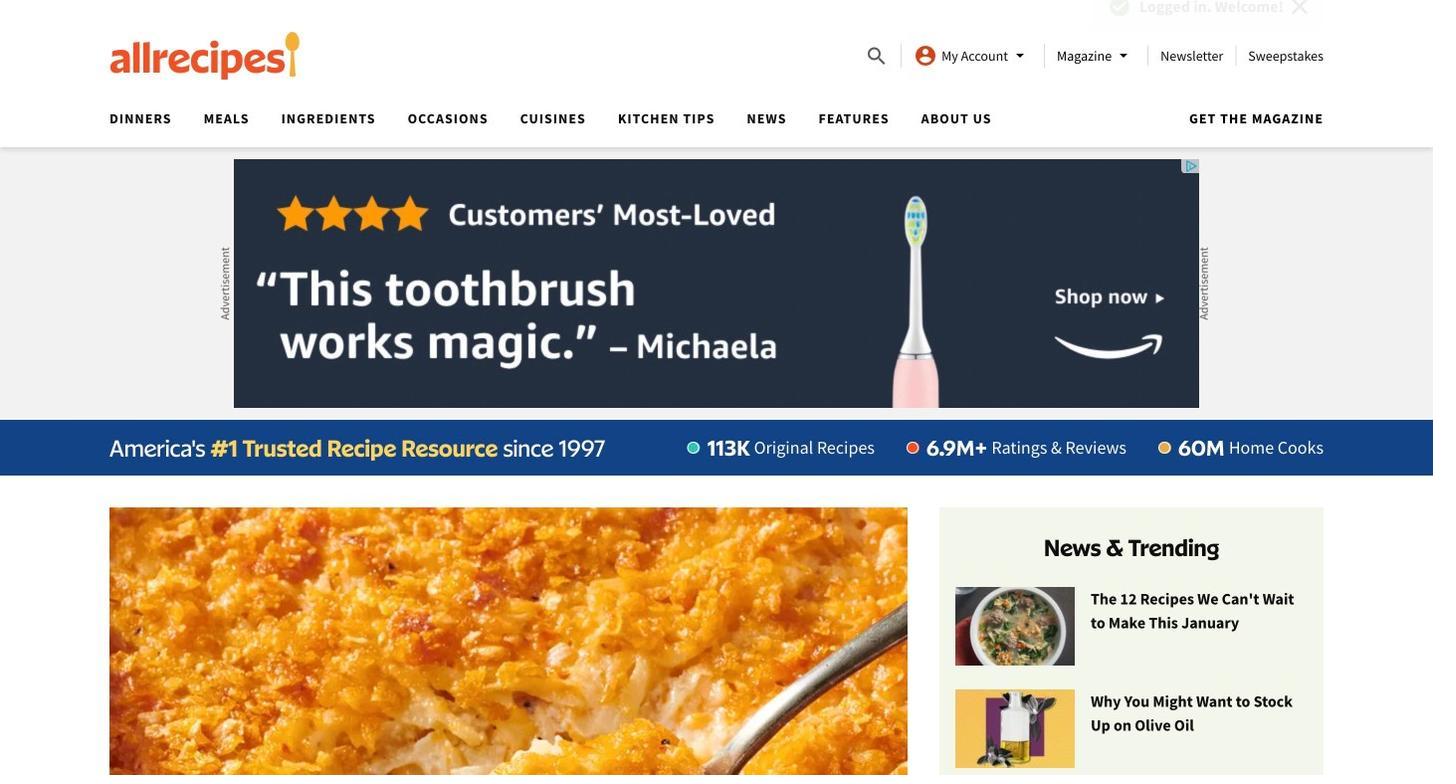 Task type: vqa. For each thing, say whether or not it's contained in the screenshot.
newsletter 'button'
no



Task type: describe. For each thing, give the bounding box(es) containing it.
advertisement element
[[234, 159, 1199, 408]]

search image
[[865, 44, 889, 68]]

olive oil shortage image
[[956, 690, 1075, 769]]

closeup of a spoon taking a scoop of grandma's hash brown casserole from a pan. image
[[109, 508, 908, 775]]

caret_down image
[[1008, 44, 1032, 68]]

account image
[[914, 44, 938, 68]]



Task type: locate. For each thing, give the bounding box(es) containing it.
navigation
[[94, 104, 1324, 147]]

overhead view of italian wedding soup with carrots, greens, orzo pasta and meatballs in a white bowl image
[[956, 587, 1075, 667]]

caret_down image
[[1112, 44, 1136, 68]]

home image
[[109, 32, 301, 80]]

banner
[[0, 0, 1433, 147]]



